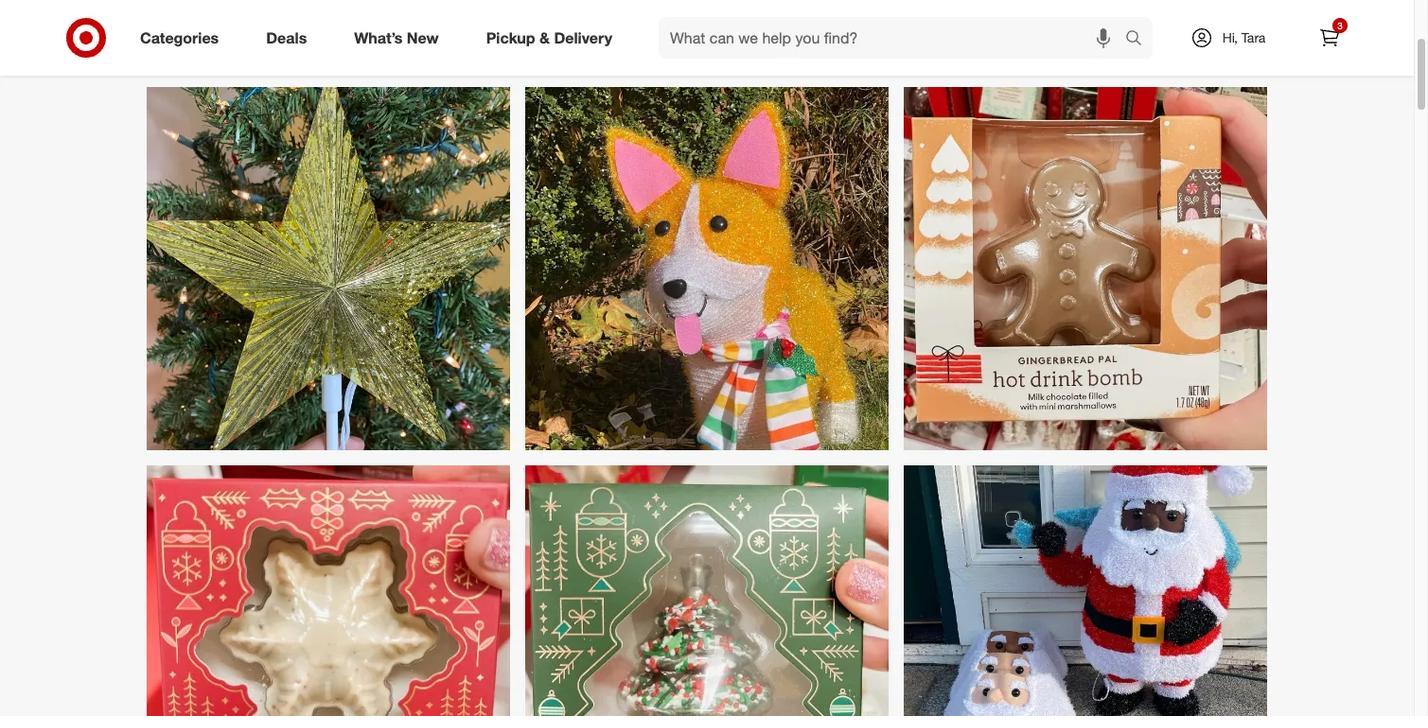 Task type: describe. For each thing, give the bounding box(es) containing it.
539
[[1092, 27, 1111, 41]]

what's new
[[354, 28, 439, 47]]

1 horizontal spatial user image by @trendyfavefinds image
[[525, 466, 889, 717]]

(
[[826, 27, 829, 41]]

pickup & delivery
[[486, 28, 613, 47]]

tara
[[1242, 29, 1266, 45]]

furniture
[[424, 25, 477, 41]]

539 )
[[1092, 27, 1114, 41]]

new
[[407, 28, 439, 47]]

pickup
[[486, 28, 535, 47]]

home 7348 )
[[293, 25, 363, 41]]

3
[[1338, 20, 1343, 31]]

home
[[293, 25, 328, 41]]

4 ) from the left
[[1111, 27, 1114, 41]]

) inside home 7348 )
[[360, 27, 363, 41]]

What can we help you find? suggestions appear below search field
[[659, 17, 1130, 59]]

0 vertical spatial user image by @rglennsharpe image
[[525, 87, 889, 450]]

2 horizontal spatial user image by @trendyfavefinds image
[[904, 87, 1268, 450]]

shoes
[[697, 25, 735, 41]]

user image by @wcpunk4 image
[[147, 87, 510, 450]]

1 vertical spatial user image by @rglennsharpe image
[[904, 466, 1268, 717]]

search button
[[1117, 17, 1163, 62]]

search
[[1117, 30, 1163, 49]]

delivery
[[554, 28, 613, 47]]

& for delivery
[[540, 28, 550, 47]]

accessories
[[750, 25, 823, 41]]



Task type: vqa. For each thing, say whether or not it's contained in the screenshot.
the middle or
no



Task type: locate. For each thing, give the bounding box(es) containing it.
clothing link
[[542, 11, 674, 57]]

categories link
[[124, 17, 243, 59]]

1 horizontal spatial &
[[738, 25, 747, 41]]

what's new link
[[338, 17, 463, 59]]

1 ) from the left
[[360, 27, 363, 41]]

what's
[[354, 28, 403, 47]]

pickup & delivery link
[[470, 17, 636, 59]]

0 horizontal spatial &
[[540, 28, 550, 47]]

hi, tara
[[1223, 29, 1266, 45]]

& right pickup on the left top of the page
[[540, 28, 550, 47]]

1905
[[829, 27, 854, 41]]

2 ) from the left
[[508, 27, 512, 41]]

& right shoes
[[738, 25, 747, 41]]

hi,
[[1223, 29, 1238, 45]]

& inside pickup & delivery link
[[540, 28, 550, 47]]

) inside shoes & accessories ( 1905 )
[[854, 27, 857, 41]]

clothing
[[566, 25, 616, 41]]

3 link
[[1309, 17, 1351, 59]]

deals
[[266, 28, 307, 47]]

0 horizontal spatial user image by @trendyfavefinds image
[[147, 466, 510, 717]]

furniture 2057 )
[[424, 25, 512, 41]]

categories
[[140, 28, 219, 47]]

)
[[360, 27, 363, 41], [508, 27, 512, 41], [854, 27, 857, 41], [1111, 27, 1114, 41]]

3 ) from the left
[[854, 27, 857, 41]]

2057
[[483, 27, 508, 41]]

) inside furniture 2057 )
[[508, 27, 512, 41]]

user image by @trendyfavefinds image
[[904, 87, 1268, 450], [147, 466, 510, 717], [525, 466, 889, 717]]

deals link
[[250, 17, 331, 59]]

user image by @rglennsharpe image
[[525, 87, 889, 450], [904, 466, 1268, 717]]

0 horizontal spatial user image by @rglennsharpe image
[[525, 87, 889, 450]]

shoes & accessories ( 1905 )
[[697, 25, 857, 41]]

1 horizontal spatial user image by @rglennsharpe image
[[904, 466, 1268, 717]]

& for accessories
[[738, 25, 747, 41]]

&
[[738, 25, 747, 41], [540, 28, 550, 47]]

7348
[[335, 27, 360, 41]]



